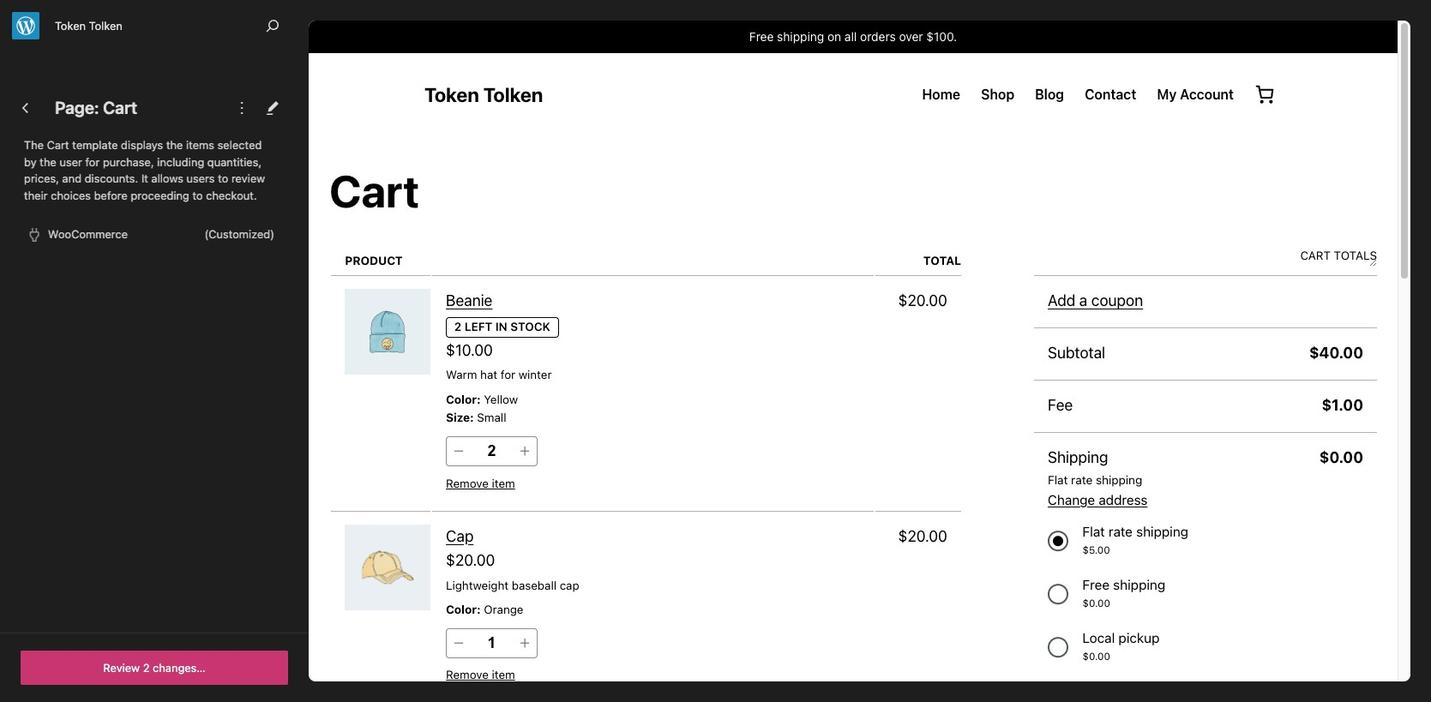 Task type: locate. For each thing, give the bounding box(es) containing it.
1 vertical spatial cart
[[47, 138, 69, 152]]

user
[[59, 155, 82, 169]]

to down users
[[192, 188, 203, 202]]

0 horizontal spatial to
[[192, 188, 203, 202]]

users
[[186, 172, 215, 185]]

edit image
[[262, 98, 283, 118]]

1 vertical spatial to
[[192, 188, 203, 202]]

page: cart
[[55, 98, 137, 118]]

it
[[141, 172, 148, 185]]

2
[[143, 661, 150, 675]]

the up including
[[166, 138, 183, 152]]

to
[[218, 172, 228, 185], [192, 188, 203, 202]]

including
[[157, 155, 204, 169]]

0 vertical spatial the
[[166, 138, 183, 152]]

0 vertical spatial cart
[[103, 98, 137, 118]]

before
[[94, 188, 128, 202]]

cart for the
[[47, 138, 69, 152]]

cart
[[103, 98, 137, 118], [47, 138, 69, 152]]

site icon image
[[12, 12, 39, 39]]

1 horizontal spatial to
[[218, 172, 228, 185]]

1 horizontal spatial cart
[[103, 98, 137, 118]]

checkout.
[[206, 188, 257, 202]]

the
[[166, 138, 183, 152], [40, 155, 56, 169]]

cart right page:
[[103, 98, 137, 118]]

review 2 changes…
[[103, 661, 206, 675]]

review 2 changes… button
[[21, 651, 288, 685]]

and
[[62, 172, 82, 185]]

their
[[24, 188, 48, 202]]

cart up "user"
[[47, 138, 69, 152]]

displays
[[121, 138, 163, 152]]

1 vertical spatial the
[[40, 155, 56, 169]]

0 horizontal spatial cart
[[47, 138, 69, 152]]

to up checkout.
[[218, 172, 228, 185]]

token tolken
[[55, 19, 123, 33]]

cart inside the cart template displays the items selected by the user for purchase, including quantities, prices, and discounts. it allows users to review their choices before proceeding to checkout.
[[47, 138, 69, 152]]

cart for page:
[[103, 98, 137, 118]]

the right by on the left top
[[40, 155, 56, 169]]

choices
[[51, 188, 91, 202]]

actions image
[[232, 98, 252, 118]]

quantities,
[[207, 155, 262, 169]]



Task type: describe. For each thing, give the bounding box(es) containing it.
review
[[103, 661, 140, 675]]

prices,
[[24, 172, 59, 185]]

selected
[[217, 138, 262, 152]]

items
[[186, 138, 214, 152]]

changes…
[[153, 661, 206, 675]]

the
[[24, 138, 44, 152]]

for
[[85, 155, 100, 169]]

template
[[72, 138, 118, 152]]

0 horizontal spatial the
[[40, 155, 56, 169]]

back image
[[15, 98, 36, 118]]

page:
[[55, 98, 99, 118]]

allows
[[151, 172, 183, 185]]

1 horizontal spatial the
[[166, 138, 183, 152]]

tolken
[[89, 19, 123, 33]]

discounts.
[[85, 172, 138, 185]]

purchase,
[[103, 155, 154, 169]]

proceeding
[[131, 188, 189, 202]]

woocommerce
[[48, 228, 128, 241]]

review
[[231, 172, 265, 185]]

token
[[55, 19, 86, 33]]

open command palette image
[[262, 15, 283, 36]]

(customized)
[[204, 228, 275, 241]]

0 vertical spatial to
[[218, 172, 228, 185]]

by
[[24, 155, 37, 169]]

the cart template displays the items selected by the user for purchase, including quantities, prices, and discounts. it allows users to review their choices before proceeding to checkout.
[[24, 138, 265, 202]]



Task type: vqa. For each thing, say whether or not it's contained in the screenshot.
close styles image
no



